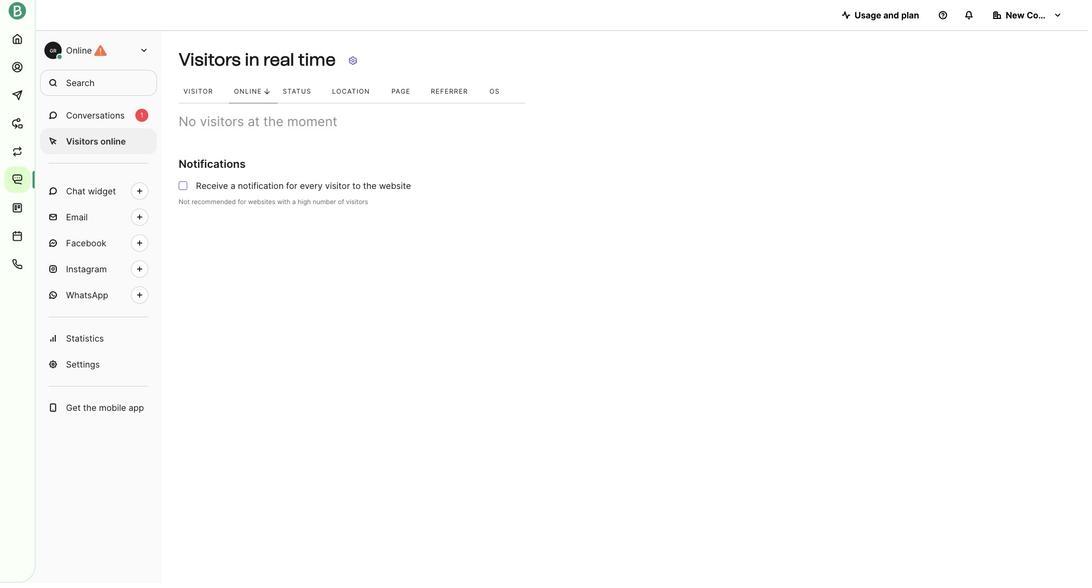 Task type: describe. For each thing, give the bounding box(es) containing it.
conversations
[[66, 110, 125, 121]]

0 horizontal spatial for
[[238, 198, 246, 206]]

website
[[379, 180, 411, 191]]

visitors online link
[[40, 128, 157, 154]]

visitors online
[[66, 136, 126, 147]]

not
[[179, 198, 190, 206]]

online
[[100, 136, 126, 147]]

and
[[884, 10, 899, 21]]

facebook link
[[40, 230, 157, 256]]

search
[[66, 77, 95, 88]]

search link
[[40, 70, 157, 96]]

0 horizontal spatial the
[[83, 402, 97, 413]]

high
[[298, 198, 311, 206]]

statistics link
[[40, 325, 157, 351]]

chat widget
[[66, 186, 116, 197]]

page button
[[387, 80, 426, 103]]

new
[[1006, 10, 1025, 21]]

gr
[[50, 47, 56, 53]]

settings link
[[40, 351, 157, 377]]

websites
[[248, 198, 276, 206]]

online button
[[229, 80, 278, 103]]

0 vertical spatial for
[[286, 180, 298, 191]]

location
[[332, 87, 370, 95]]

plan
[[902, 10, 920, 21]]

0 horizontal spatial a
[[231, 180, 236, 191]]

in
[[245, 50, 260, 70]]

get
[[66, 402, 81, 413]]

receive
[[196, 180, 228, 191]]

status button
[[278, 80, 327, 103]]

real
[[264, 50, 294, 70]]

2 horizontal spatial the
[[363, 180, 377, 191]]

chat widget link
[[40, 178, 157, 204]]

referrer
[[431, 87, 468, 95]]

visitors for visitors online
[[66, 136, 98, 147]]

widget
[[88, 186, 116, 197]]

visitors in real time
[[179, 50, 336, 70]]

new company button
[[985, 4, 1071, 26]]

1 vertical spatial a
[[292, 198, 296, 206]]

settings
[[66, 359, 100, 370]]

at
[[248, 114, 260, 129]]

time
[[298, 50, 336, 70]]



Task type: vqa. For each thing, say whether or not it's contained in the screenshot.
Connect
no



Task type: locate. For each thing, give the bounding box(es) containing it.
visitors
[[179, 50, 241, 70], [66, 136, 98, 147]]

recommended
[[192, 198, 236, 206]]

get the mobile app
[[66, 402, 144, 413]]

instagram link
[[40, 256, 157, 282]]

1
[[140, 111, 143, 119]]

online right gr at top left
[[66, 45, 92, 56]]

visitors down to
[[346, 198, 368, 206]]

with
[[277, 198, 291, 206]]

app
[[129, 402, 144, 413]]

visitors down conversations
[[66, 136, 98, 147]]

statistics
[[66, 333, 104, 344]]

for
[[286, 180, 298, 191], [238, 198, 246, 206]]

0 horizontal spatial visitors
[[66, 136, 98, 147]]

of
[[338, 198, 344, 206]]

a
[[231, 180, 236, 191], [292, 198, 296, 206]]

the right at
[[264, 114, 284, 129]]

get the mobile app link
[[40, 395, 157, 421]]

1 horizontal spatial visitors
[[179, 50, 241, 70]]

notification
[[238, 180, 284, 191]]

visitor
[[325, 180, 350, 191]]

visitors up visitor button
[[179, 50, 241, 70]]

instagram
[[66, 264, 107, 275]]

no visitors at the moment
[[179, 114, 338, 129]]

receive a notification for every visitor to the website
[[196, 180, 411, 191]]

os button
[[485, 80, 515, 103]]

usage and plan
[[855, 10, 920, 21]]

moment
[[287, 114, 338, 129]]

0 vertical spatial a
[[231, 180, 236, 191]]

a right the with
[[292, 198, 296, 206]]

usage
[[855, 10, 882, 21]]

0 vertical spatial the
[[264, 114, 284, 129]]

facebook
[[66, 238, 106, 249]]

not recommended for websites with a high number of visitors
[[179, 198, 368, 206]]

2 vertical spatial the
[[83, 402, 97, 413]]

visitor button
[[179, 80, 229, 103]]

0 vertical spatial online
[[66, 45, 92, 56]]

new company
[[1006, 10, 1067, 21]]

number
[[313, 198, 336, 206]]

referrer button
[[426, 80, 485, 103]]

the right get
[[83, 402, 97, 413]]

visitor
[[184, 87, 213, 95]]

1 horizontal spatial the
[[264, 114, 284, 129]]

online
[[66, 45, 92, 56], [234, 87, 262, 95]]

1 vertical spatial online
[[234, 87, 262, 95]]

visitors left at
[[200, 114, 244, 129]]

status
[[283, 87, 311, 95]]

0 vertical spatial visitors
[[179, 50, 241, 70]]

whatsapp
[[66, 290, 108, 301]]

usage and plan button
[[833, 4, 928, 26]]

mobile
[[99, 402, 126, 413]]

1 vertical spatial the
[[363, 180, 377, 191]]

chat
[[66, 186, 86, 197]]

a right 'receive'
[[231, 180, 236, 191]]

email link
[[40, 204, 157, 230]]

1 horizontal spatial visitors
[[346, 198, 368, 206]]

for up the with
[[286, 180, 298, 191]]

1 vertical spatial visitors
[[66, 136, 98, 147]]

email
[[66, 212, 88, 223]]

whatsapp link
[[40, 282, 157, 308]]

for left websites
[[238, 198, 246, 206]]

the right to
[[363, 180, 377, 191]]

0 vertical spatial visitors
[[200, 114, 244, 129]]

visitors
[[200, 114, 244, 129], [346, 198, 368, 206]]

the
[[264, 114, 284, 129], [363, 180, 377, 191], [83, 402, 97, 413]]

visitors for visitors in real time
[[179, 50, 241, 70]]

1 horizontal spatial online
[[234, 87, 262, 95]]

online up at
[[234, 87, 262, 95]]

1 vertical spatial for
[[238, 198, 246, 206]]

1 vertical spatial visitors
[[346, 198, 368, 206]]

1 horizontal spatial for
[[286, 180, 298, 191]]

os
[[490, 87, 500, 95]]

notifications
[[179, 158, 246, 171]]

no
[[179, 114, 196, 129]]

to
[[353, 180, 361, 191]]

1 horizontal spatial a
[[292, 198, 296, 206]]

every
[[300, 180, 323, 191]]

0 horizontal spatial visitors
[[200, 114, 244, 129]]

location button
[[327, 80, 387, 103]]

company
[[1027, 10, 1067, 21]]

online inside button
[[234, 87, 262, 95]]

0 horizontal spatial online
[[66, 45, 92, 56]]

page
[[392, 87, 411, 95]]



